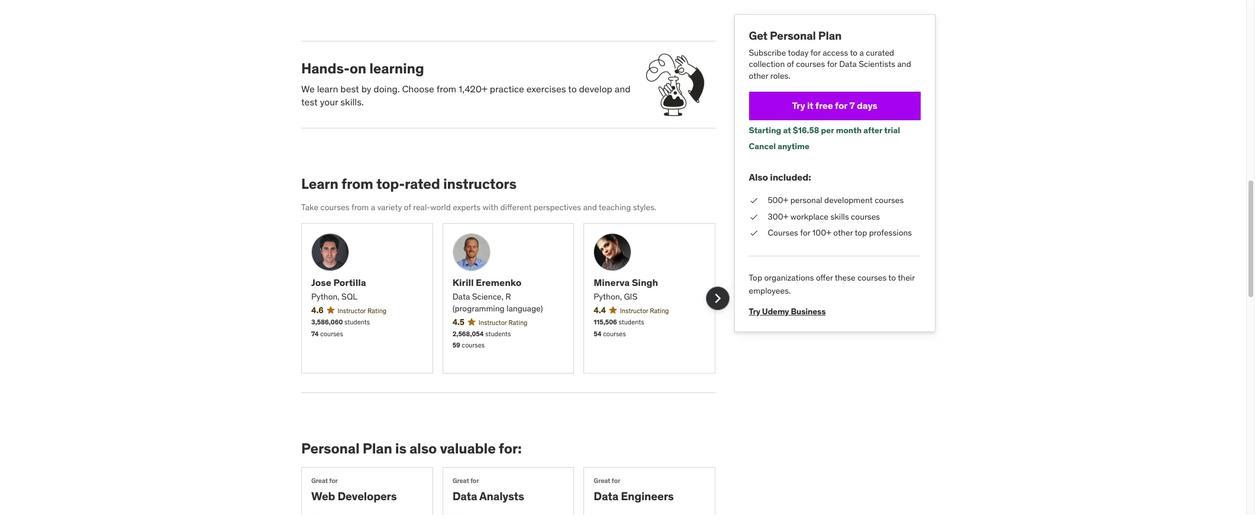 Task type: describe. For each thing, give the bounding box(es) containing it.
jose portilla python, sql
[[311, 277, 366, 302]]

instructor rating for eremenko
[[479, 318, 528, 327]]

courses inside top organizations offer these courses to their employees.
[[858, 272, 887, 283]]

learning
[[370, 59, 424, 78]]

0 horizontal spatial plan
[[363, 439, 392, 458]]

business
[[792, 306, 827, 317]]

115,506
[[594, 318, 618, 327]]

for inside great for data engineers
[[612, 477, 621, 485]]

great for data engineers
[[594, 477, 611, 485]]

starting
[[750, 125, 782, 135]]

$16.58
[[794, 125, 820, 135]]

analysts
[[480, 489, 524, 503]]

of inside learn from top-rated instructors element
[[404, 202, 411, 213]]

month
[[837, 125, 863, 135]]

minerva
[[594, 277, 630, 288]]

courses inside get personal plan subscribe today for access to a curated collection of courses for data scientists and other roles.
[[797, 59, 826, 70]]

try it free for 7 days link
[[750, 92, 921, 120]]

great for data analysts
[[453, 477, 524, 503]]

courses right take
[[321, 202, 350, 213]]

data inside get personal plan subscribe today for access to a curated collection of courses for data scientists and other roles.
[[840, 59, 858, 70]]

great for data analysts
[[453, 477, 469, 485]]

learn
[[301, 174, 339, 193]]

eremenko
[[476, 277, 522, 288]]

learn from top-rated instructors element
[[301, 174, 730, 374]]

get
[[750, 28, 768, 43]]

offer
[[817, 272, 834, 283]]

data for science,
[[453, 292, 470, 302]]

world
[[431, 202, 451, 213]]

hands-on learning we learn best by doing. choose from 1,420+ practice exercises to develop and test your skills.
[[301, 59, 631, 108]]

115,506 students 54 courses
[[594, 318, 645, 338]]

jose portilla link
[[311, 276, 423, 289]]

free
[[816, 99, 834, 111]]

3,586,060
[[311, 318, 343, 327]]

plan inside get personal plan subscribe today for access to a curated collection of courses for data scientists and other roles.
[[819, 28, 842, 43]]

starting at $16.58 per month after trial cancel anytime
[[750, 125, 901, 152]]

experts
[[453, 202, 481, 213]]

language)
[[507, 303, 543, 314]]

best
[[341, 83, 359, 95]]

r
[[506, 292, 511, 302]]

learn from top-rated instructors
[[301, 174, 517, 193]]

2 vertical spatial from
[[352, 202, 369, 213]]

take courses from a variety of real-world experts with different perspectives and teaching styles.
[[301, 202, 657, 213]]

science,
[[472, 292, 504, 302]]

a inside get personal plan subscribe today for access to a curated collection of courses for data scientists and other roles.
[[860, 47, 865, 58]]

instructor for singh
[[620, 307, 649, 315]]

instructor for portilla
[[338, 307, 366, 315]]

top organizations offer these courses to their employees.
[[750, 272, 916, 296]]

web
[[311, 489, 335, 503]]

to inside top organizations offer these courses to their employees.
[[889, 272, 897, 283]]

scientists
[[860, 59, 896, 70]]

kirill eremenko link
[[453, 276, 565, 289]]

3,586,060 students 74 courses
[[311, 318, 370, 338]]

personal plan is also valuable for:
[[301, 439, 522, 458]]

data analysts link
[[453, 489, 524, 503]]

for:
[[499, 439, 522, 458]]

rating for portilla
[[368, 307, 387, 315]]

great for web developers
[[311, 477, 397, 503]]

courses inside 2,568,054 students 59 courses
[[462, 341, 485, 350]]

4.6
[[311, 305, 324, 316]]

of inside get personal plan subscribe today for access to a curated collection of courses for data scientists and other roles.
[[788, 59, 795, 70]]

included:
[[771, 171, 812, 183]]

100+
[[813, 227, 832, 238]]

other inside get personal plan subscribe today for access to a curated collection of courses for data scientists and other roles.
[[750, 70, 769, 81]]

for inside great for web developers
[[329, 477, 338, 485]]

per
[[822, 125, 835, 135]]

500+
[[769, 195, 789, 205]]

data engineers link
[[594, 489, 674, 503]]

access
[[824, 47, 849, 58]]

courses inside 3,586,060 students 74 courses
[[320, 330, 343, 338]]

kirill
[[453, 277, 474, 288]]

roles.
[[771, 70, 791, 81]]

is
[[395, 439, 407, 458]]

your
[[320, 96, 338, 108]]

personal inside get personal plan subscribe today for access to a curated collection of courses for data scientists and other roles.
[[771, 28, 817, 43]]

courses up "professions"
[[876, 195, 905, 205]]

and inside get personal plan subscribe today for access to a curated collection of courses for data scientists and other roles.
[[898, 59, 912, 70]]

next image
[[709, 289, 728, 308]]

doing.
[[374, 83, 400, 95]]

days
[[858, 99, 878, 111]]

0 horizontal spatial personal
[[301, 439, 360, 458]]

development
[[825, 195, 874, 205]]

students for singh
[[619, 318, 645, 327]]

instructor for eremenko
[[479, 318, 507, 327]]

from inside the hands-on learning we learn best by doing. choose from 1,420+ practice exercises to develop and test your skills.
[[437, 83, 457, 95]]

real-
[[413, 202, 431, 213]]

minerva singh link
[[594, 276, 706, 289]]

also included:
[[750, 171, 812, 183]]

portilla
[[334, 277, 366, 288]]

2,568,054
[[453, 330, 484, 338]]

python, for jose
[[311, 292, 340, 302]]

we
[[301, 83, 315, 95]]

great for data engineers
[[594, 477, 674, 503]]

organizations
[[765, 272, 815, 283]]

xsmall image
[[750, 227, 759, 239]]

skills.
[[341, 96, 364, 108]]

instructor rating for portilla
[[338, 307, 387, 315]]

54
[[594, 330, 602, 338]]

hands-
[[301, 59, 350, 78]]



Task type: vqa. For each thing, say whether or not it's contained in the screenshot.


Task type: locate. For each thing, give the bounding box(es) containing it.
rating for eremenko
[[509, 318, 528, 327]]

instructor down 'gis'
[[620, 307, 649, 315]]

of
[[788, 59, 795, 70], [404, 202, 411, 213]]

2 xsmall image from the top
[[750, 211, 759, 223]]

singh
[[632, 277, 659, 288]]

practice
[[490, 83, 525, 95]]

0 vertical spatial and
[[898, 59, 912, 70]]

for inside try it free for 7 days link
[[836, 99, 848, 111]]

great up data engineers link
[[594, 477, 611, 485]]

to inside the hands-on learning we learn best by doing. choose from 1,420+ practice exercises to develop and test your skills.
[[568, 83, 577, 95]]

to left develop
[[568, 83, 577, 95]]

by
[[362, 83, 372, 95]]

2 horizontal spatial students
[[619, 318, 645, 327]]

carousel element
[[301, 223, 730, 374]]

at
[[784, 125, 792, 135]]

try for try it free for 7 days
[[793, 99, 806, 111]]

python,
[[311, 292, 340, 302], [594, 292, 622, 302]]

great inside great for data analysts
[[453, 477, 469, 485]]

from left '1,420+'
[[437, 83, 457, 95]]

1 vertical spatial and
[[615, 83, 631, 95]]

0 horizontal spatial instructor rating
[[338, 307, 387, 315]]

for left 7
[[836, 99, 848, 111]]

instructor down the sql
[[338, 307, 366, 315]]

rating down jose portilla 'link'
[[368, 307, 387, 315]]

cancel
[[750, 141, 777, 152]]

also
[[750, 171, 769, 183]]

skills
[[831, 211, 850, 222]]

developers
[[338, 489, 397, 503]]

students inside 2,568,054 students 59 courses
[[486, 330, 511, 338]]

instructor rating for singh
[[620, 307, 669, 315]]

today
[[789, 47, 809, 58]]

from left top-
[[342, 174, 373, 193]]

try left the udemy
[[750, 306, 761, 317]]

great inside great for web developers
[[311, 477, 328, 485]]

students inside 3,586,060 students 74 courses
[[345, 318, 370, 327]]

sql
[[342, 292, 358, 302]]

7
[[850, 99, 856, 111]]

try left it
[[793, 99, 806, 111]]

to
[[851, 47, 858, 58], [568, 83, 577, 95], [889, 272, 897, 283]]

2,568,054 students 59 courses
[[453, 330, 511, 350]]

0 horizontal spatial great
[[311, 477, 328, 485]]

plan up access
[[819, 28, 842, 43]]

trial
[[885, 125, 901, 135]]

collection
[[750, 59, 786, 70]]

1 horizontal spatial personal
[[771, 28, 817, 43]]

top
[[750, 272, 763, 283]]

employees.
[[750, 286, 792, 296]]

students for eremenko
[[486, 330, 511, 338]]

0 vertical spatial of
[[788, 59, 795, 70]]

0 horizontal spatial try
[[750, 306, 761, 317]]

1 horizontal spatial of
[[788, 59, 795, 70]]

1,420+
[[459, 83, 488, 95]]

1 horizontal spatial try
[[793, 99, 806, 111]]

2 vertical spatial and
[[583, 202, 597, 213]]

students for portilla
[[345, 318, 370, 327]]

0 horizontal spatial python,
[[311, 292, 340, 302]]

test
[[301, 96, 318, 108]]

rating down language)
[[509, 318, 528, 327]]

2 horizontal spatial rating
[[650, 307, 669, 315]]

great for web developers
[[311, 477, 328, 485]]

rated
[[405, 174, 440, 193]]

python, down jose
[[311, 292, 340, 302]]

1 horizontal spatial python,
[[594, 292, 622, 302]]

0 horizontal spatial students
[[345, 318, 370, 327]]

also
[[410, 439, 437, 458]]

python, down minerva
[[594, 292, 622, 302]]

courses down 2,568,054
[[462, 341, 485, 350]]

0 vertical spatial plan
[[819, 28, 842, 43]]

for up data analysts link
[[471, 477, 479, 485]]

1 xsmall image from the top
[[750, 195, 759, 206]]

for up web in the left of the page
[[329, 477, 338, 485]]

personal
[[791, 195, 823, 205]]

1 horizontal spatial students
[[486, 330, 511, 338]]

instructor rating down language)
[[479, 318, 528, 327]]

to left their
[[889, 272, 897, 283]]

59
[[453, 341, 461, 350]]

of left real-
[[404, 202, 411, 213]]

develop
[[579, 83, 613, 95]]

valuable
[[440, 439, 496, 458]]

4.5
[[453, 317, 465, 327]]

1 horizontal spatial instructor rating
[[479, 318, 528, 327]]

0 horizontal spatial of
[[404, 202, 411, 213]]

from left variety
[[352, 202, 369, 213]]

courses down 115,506
[[604, 330, 626, 338]]

jose
[[311, 277, 332, 288]]

and right develop
[[615, 83, 631, 95]]

0 vertical spatial to
[[851, 47, 858, 58]]

courses down today
[[797, 59, 826, 70]]

2 horizontal spatial instructor
[[620, 307, 649, 315]]

it
[[808, 99, 814, 111]]

0 horizontal spatial other
[[750, 70, 769, 81]]

a left 'curated'
[[860, 47, 865, 58]]

1 horizontal spatial and
[[615, 83, 631, 95]]

students down the sql
[[345, 318, 370, 327]]

try udemy business link
[[750, 297, 827, 317]]

2 great from the left
[[453, 477, 469, 485]]

2 horizontal spatial instructor rating
[[620, 307, 669, 315]]

teaching
[[599, 202, 631, 213]]

for right today
[[811, 47, 822, 58]]

0 horizontal spatial and
[[583, 202, 597, 213]]

subscribe
[[750, 47, 787, 58]]

0 vertical spatial a
[[860, 47, 865, 58]]

xsmall image
[[750, 195, 759, 206], [750, 211, 759, 223]]

great
[[311, 477, 328, 485], [453, 477, 469, 485], [594, 477, 611, 485]]

1 vertical spatial personal
[[301, 439, 360, 458]]

curated
[[867, 47, 895, 58]]

instructor rating
[[338, 307, 387, 315], [620, 307, 669, 315], [479, 318, 528, 327]]

instructor rating down the sql
[[338, 307, 387, 315]]

and right scientists
[[898, 59, 912, 70]]

1 vertical spatial other
[[834, 227, 854, 238]]

data down access
[[840, 59, 858, 70]]

with
[[483, 202, 499, 213]]

python, inside minerva singh python, gis
[[594, 292, 622, 302]]

courses right these
[[858, 272, 887, 283]]

xsmall image up xsmall image
[[750, 211, 759, 223]]

xsmall image for 300+
[[750, 211, 759, 223]]

for
[[811, 47, 822, 58], [828, 59, 838, 70], [836, 99, 848, 111], [801, 227, 811, 238], [329, 477, 338, 485], [471, 477, 479, 485], [612, 477, 621, 485]]

for down access
[[828, 59, 838, 70]]

0 horizontal spatial to
[[568, 83, 577, 95]]

courses
[[797, 59, 826, 70], [876, 195, 905, 205], [321, 202, 350, 213], [852, 211, 881, 222], [858, 272, 887, 283], [320, 330, 343, 338], [604, 330, 626, 338], [462, 341, 485, 350]]

engineers
[[621, 489, 674, 503]]

courses up top
[[852, 211, 881, 222]]

1 horizontal spatial to
[[851, 47, 858, 58]]

1 vertical spatial try
[[750, 306, 761, 317]]

web developers link
[[311, 489, 397, 503]]

(programming
[[453, 303, 505, 314]]

2 horizontal spatial great
[[594, 477, 611, 485]]

after
[[864, 125, 883, 135]]

workplace
[[791, 211, 829, 222]]

rating for singh
[[650, 307, 669, 315]]

1 vertical spatial a
[[371, 202, 375, 213]]

instructor rating down 'gis'
[[620, 307, 669, 315]]

1 horizontal spatial plan
[[819, 28, 842, 43]]

great up data analysts link
[[453, 477, 469, 485]]

2 horizontal spatial to
[[889, 272, 897, 283]]

xsmall image for 500+
[[750, 195, 759, 206]]

0 vertical spatial personal
[[771, 28, 817, 43]]

of down today
[[788, 59, 795, 70]]

great inside great for data engineers
[[594, 477, 611, 485]]

courses inside "115,506 students 54 courses"
[[604, 330, 626, 338]]

gis
[[624, 292, 638, 302]]

perspectives
[[534, 202, 581, 213]]

variety
[[377, 202, 402, 213]]

500+ personal development courses
[[769, 195, 905, 205]]

0 vertical spatial other
[[750, 70, 769, 81]]

for up data engineers link
[[612, 477, 621, 485]]

300+ workplace skills courses
[[769, 211, 881, 222]]

0 horizontal spatial rating
[[368, 307, 387, 315]]

0 horizontal spatial instructor
[[338, 307, 366, 315]]

rating down minerva singh link at the bottom of page
[[650, 307, 669, 315]]

styles.
[[633, 202, 657, 213]]

choose
[[402, 83, 435, 95]]

udemy
[[763, 306, 790, 317]]

1 vertical spatial of
[[404, 202, 411, 213]]

data inside great for data engineers
[[594, 489, 619, 503]]

minerva singh python, gis
[[594, 277, 659, 302]]

other
[[750, 70, 769, 81], [834, 227, 854, 238]]

students inside "115,506 students 54 courses"
[[619, 318, 645, 327]]

1 vertical spatial plan
[[363, 439, 392, 458]]

4.4
[[594, 305, 606, 316]]

for left 100+
[[801, 227, 811, 238]]

their
[[899, 272, 916, 283]]

1 horizontal spatial instructor
[[479, 318, 507, 327]]

1 horizontal spatial other
[[834, 227, 854, 238]]

try for try udemy business
[[750, 306, 761, 317]]

1 horizontal spatial great
[[453, 477, 469, 485]]

courses
[[769, 227, 799, 238]]

data left analysts
[[453, 489, 478, 503]]

python, for minerva
[[594, 292, 622, 302]]

plan
[[819, 28, 842, 43], [363, 439, 392, 458]]

different
[[501, 202, 532, 213]]

python, inside jose portilla python, sql
[[311, 292, 340, 302]]

1 vertical spatial from
[[342, 174, 373, 193]]

other down skills
[[834, 227, 854, 238]]

xsmall image down also
[[750, 195, 759, 206]]

1 python, from the left
[[311, 292, 340, 302]]

and inside learn from top-rated instructors element
[[583, 202, 597, 213]]

take
[[301, 202, 319, 213]]

top
[[856, 227, 868, 238]]

and inside the hands-on learning we learn best by doing. choose from 1,420+ practice exercises to develop and test your skills.
[[615, 83, 631, 95]]

for inside great for data analysts
[[471, 477, 479, 485]]

personal up today
[[771, 28, 817, 43]]

data
[[840, 59, 858, 70], [453, 292, 470, 302], [453, 489, 478, 503], [594, 489, 619, 503]]

try it free for 7 days
[[793, 99, 878, 111]]

0 vertical spatial xsmall image
[[750, 195, 759, 206]]

3 great from the left
[[594, 477, 611, 485]]

a left variety
[[371, 202, 375, 213]]

1 horizontal spatial a
[[860, 47, 865, 58]]

exercises
[[527, 83, 566, 95]]

2 python, from the left
[[594, 292, 622, 302]]

0 vertical spatial from
[[437, 83, 457, 95]]

personal up great for web developers
[[301, 439, 360, 458]]

0 vertical spatial try
[[793, 99, 806, 111]]

a
[[860, 47, 865, 58], [371, 202, 375, 213]]

top-
[[377, 174, 405, 193]]

students right 2,568,054
[[486, 330, 511, 338]]

other down the collection at the top
[[750, 70, 769, 81]]

1 vertical spatial xsmall image
[[750, 211, 759, 223]]

and left teaching
[[583, 202, 597, 213]]

1 vertical spatial to
[[568, 83, 577, 95]]

anytime
[[779, 141, 810, 152]]

personal
[[771, 28, 817, 43], [301, 439, 360, 458]]

1 horizontal spatial rating
[[509, 318, 528, 327]]

data down kirill
[[453, 292, 470, 302]]

try udemy business
[[750, 306, 827, 317]]

on
[[350, 59, 367, 78]]

plan left is at bottom
[[363, 439, 392, 458]]

these
[[836, 272, 856, 283]]

data inside great for data analysts
[[453, 489, 478, 503]]

students down 'gis'
[[619, 318, 645, 327]]

2 horizontal spatial and
[[898, 59, 912, 70]]

get personal plan subscribe today for access to a curated collection of courses for data scientists and other roles.
[[750, 28, 912, 81]]

to right access
[[851, 47, 858, 58]]

kirill eremenko data science, r (programming language)
[[453, 277, 543, 314]]

2 vertical spatial to
[[889, 272, 897, 283]]

data inside "kirill eremenko data science, r (programming language)"
[[453, 292, 470, 302]]

instructor down the (programming
[[479, 318, 507, 327]]

1 great from the left
[[311, 477, 328, 485]]

to inside get personal plan subscribe today for access to a curated collection of courses for data scientists and other roles.
[[851, 47, 858, 58]]

data for analysts
[[453, 489, 478, 503]]

data left engineers
[[594, 489, 619, 503]]

0 horizontal spatial a
[[371, 202, 375, 213]]

300+
[[769, 211, 789, 222]]

great up web in the left of the page
[[311, 477, 328, 485]]

data for engineers
[[594, 489, 619, 503]]

courses down 3,586,060
[[320, 330, 343, 338]]



